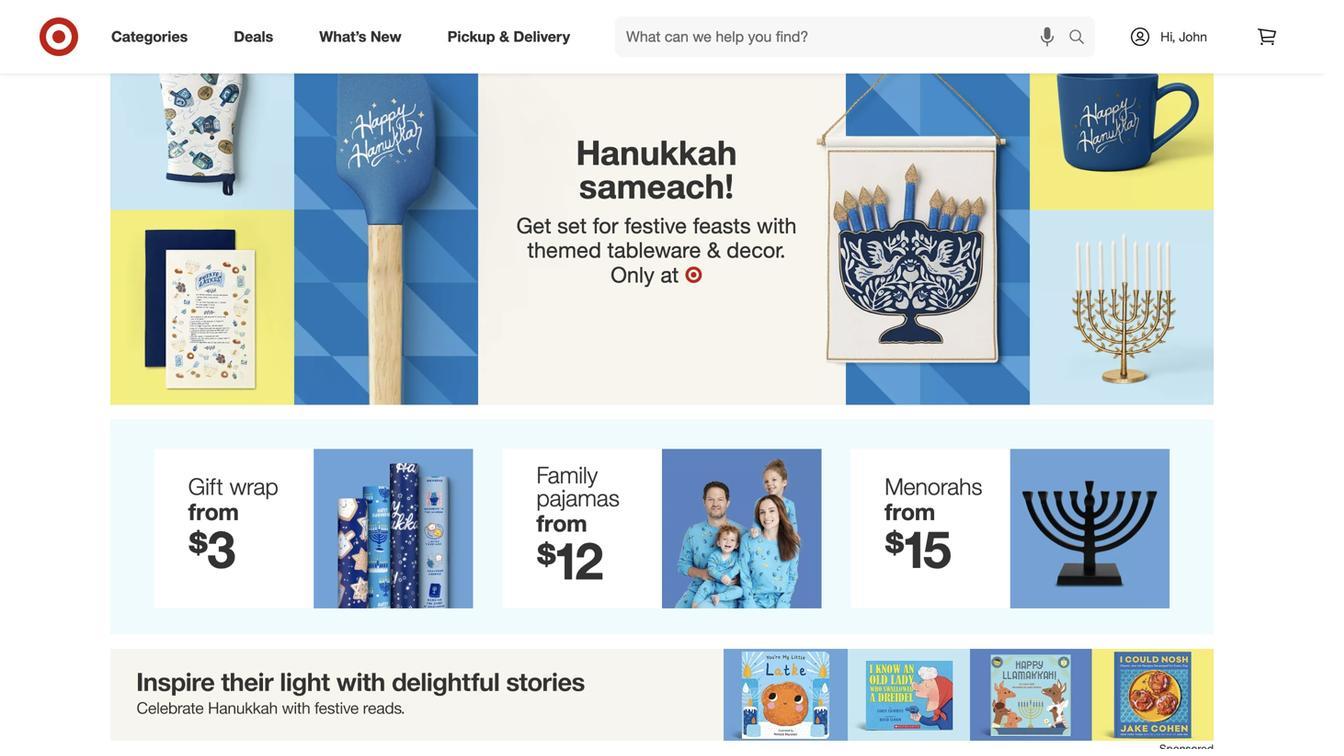 Task type: describe. For each thing, give the bounding box(es) containing it.
$15
[[885, 518, 952, 580]]

pickup & delivery
[[448, 28, 570, 46]]

& inside get set for festive feasts with themed tableware & decor. only at
[[707, 237, 721, 263]]

search button
[[1060, 17, 1105, 61]]

pickup
[[448, 28, 495, 46]]

$12
[[537, 529, 604, 592]]

new
[[370, 28, 402, 46]]

for
[[593, 212, 618, 238]]

categories
[[111, 28, 188, 46]]

delivery
[[514, 28, 570, 46]]

hi, john
[[1161, 29, 1207, 45]]

themed
[[527, 237, 601, 263]]

what's
[[319, 28, 366, 46]]

gift
[[188, 473, 223, 501]]

family
[[537, 461, 598, 489]]

deals
[[234, 28, 273, 46]]

get set for festive feasts with themed tableware & decor. only at
[[516, 212, 797, 288]]

get
[[516, 212, 551, 238]]

¬
[[685, 262, 703, 288]]

$3
[[188, 518, 236, 580]]

what's new
[[319, 28, 402, 46]]

hanukkah
[[576, 132, 737, 173]]



Task type: vqa. For each thing, say whether or not it's contained in the screenshot.
Pickup & Delivery
yes



Task type: locate. For each thing, give the bounding box(es) containing it.
john
[[1179, 29, 1207, 45]]

menorahs from $15
[[885, 473, 983, 580]]

gift wrap from $3
[[188, 473, 279, 580]]

from inside menorahs from $15
[[885, 498, 935, 526]]

only
[[611, 262, 655, 288]]

from inside gift wrap from $3
[[188, 498, 239, 526]]

feasts
[[693, 212, 751, 238]]

sameach!
[[579, 166, 734, 207]]

from for $12
[[537, 509, 587, 537]]

categories link
[[96, 17, 211, 57]]

0 horizontal spatial from
[[188, 498, 239, 526]]

family pajamas from $12
[[537, 461, 620, 592]]

1 horizontal spatial &
[[707, 237, 721, 263]]

set
[[557, 212, 587, 238]]

& right ¬ at the right top
[[707, 237, 721, 263]]

from for $3
[[188, 498, 239, 526]]

hanukkah sameach!
[[576, 132, 737, 207]]

from inside family pajamas from $12
[[537, 509, 587, 537]]

What can we help you find? suggestions appear below search field
[[615, 17, 1073, 57]]

from
[[188, 498, 239, 526], [885, 498, 935, 526], [537, 509, 587, 537]]

&
[[499, 28, 509, 46], [707, 237, 721, 263]]

menorahs
[[885, 473, 983, 501]]

2 horizontal spatial from
[[885, 498, 935, 526]]

with
[[757, 212, 797, 238]]

0 vertical spatial &
[[499, 28, 509, 46]]

wrap
[[230, 473, 279, 501]]

festive
[[624, 212, 687, 238]]

deals link
[[218, 17, 296, 57]]

advertisement region
[[110, 649, 1214, 741]]

1 horizontal spatial from
[[537, 509, 587, 537]]

0 horizontal spatial &
[[499, 28, 509, 46]]

pickup & delivery link
[[432, 17, 593, 57]]

& right pickup
[[499, 28, 509, 46]]

tableware
[[607, 237, 701, 263]]

1 vertical spatial &
[[707, 237, 721, 263]]

decor.
[[727, 237, 786, 263]]

pajamas
[[537, 484, 620, 512]]

hi,
[[1161, 29, 1176, 45]]

what's new link
[[304, 17, 425, 57]]

search
[[1060, 29, 1105, 47]]

at
[[661, 262, 679, 288]]



